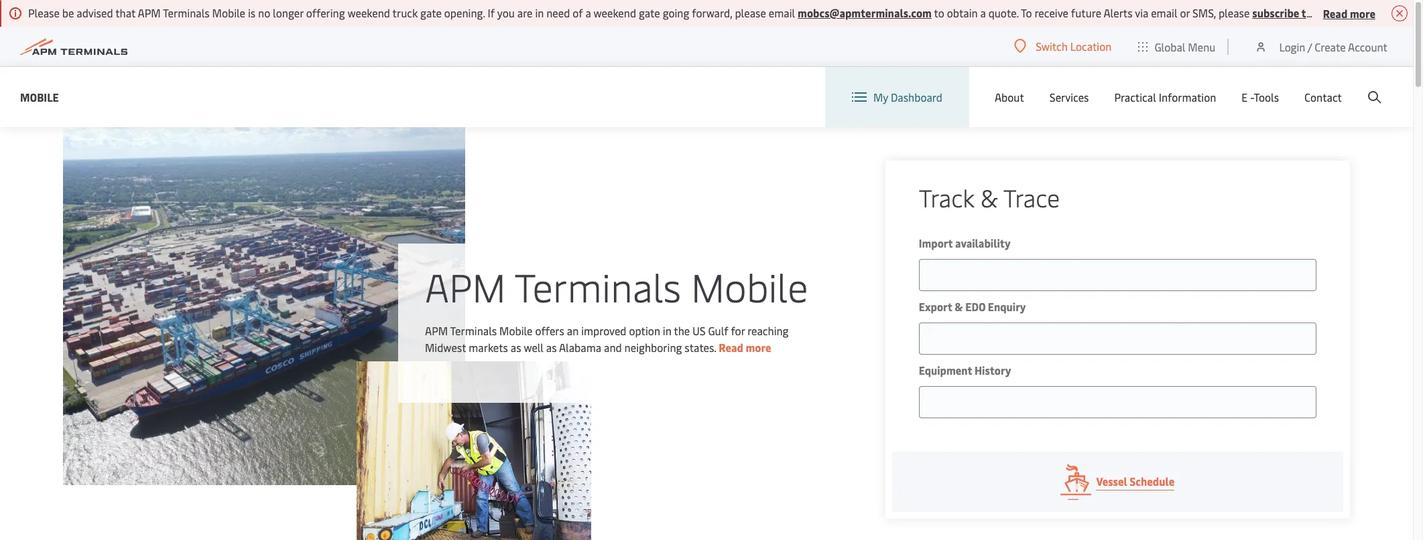 Task type: describe. For each thing, give the bounding box(es) containing it.
need
[[546, 5, 570, 20]]

and
[[604, 340, 622, 355]]

contact button
[[1304, 67, 1342, 127]]

midwest
[[425, 340, 466, 355]]

receive
[[1035, 5, 1068, 20]]

1 gate from the left
[[420, 5, 442, 20]]

truck
[[392, 5, 418, 20]]

read more for the read more button
[[1323, 6, 1375, 20]]

read more button
[[1323, 5, 1375, 21]]

switch location
[[1036, 39, 1112, 54]]

well
[[524, 340, 544, 355]]

0 horizontal spatial terminals
[[163, 5, 210, 20]]

2 gate from the left
[[639, 5, 660, 20]]

2 please from the left
[[1219, 5, 1250, 20]]

equipment history
[[919, 363, 1011, 378]]

please be advised that apm terminals mobile is no longer offering weekend truck gate opening. if you are in need of a weekend gate going forward, please email mobcs@apmterminals.com to obtain a quote. to receive future alerts via email or sms, please subscribe to terminal alerts .
[[28, 5, 1393, 20]]

2 a from the left
[[980, 5, 986, 20]]

account
[[1348, 39, 1388, 54]]

global
[[1155, 39, 1185, 54]]

be
[[62, 5, 74, 20]]

in inside the apm terminals mobile offers an improved option in the us gulf for reaching midwest markets as well as alabama and neighboring states.
[[663, 323, 671, 338]]

vessel
[[1096, 475, 1127, 489]]

practical information button
[[1114, 67, 1216, 127]]

history
[[975, 363, 1011, 378]]

mobile secondary image
[[357, 362, 591, 541]]

my dashboard
[[873, 90, 942, 105]]

/
[[1308, 39, 1312, 54]]

track
[[919, 181, 974, 214]]

the
[[674, 323, 690, 338]]

read for read more link
[[719, 340, 743, 355]]

apm for apm terminals mobile offers an improved option in the us gulf for reaching midwest markets as well as alabama and neighboring states.
[[425, 323, 448, 338]]

quote. to
[[989, 5, 1032, 20]]

export
[[919, 300, 952, 314]]

export & edo enquiry
[[919, 300, 1026, 314]]

tools
[[1254, 90, 1279, 105]]

login
[[1279, 39, 1305, 54]]

1 weekend from the left
[[347, 5, 390, 20]]

e
[[1242, 90, 1248, 105]]

an
[[567, 323, 579, 338]]

1 please from the left
[[735, 5, 766, 20]]

no
[[258, 5, 270, 20]]

mobcs@apmterminals.com
[[798, 5, 932, 20]]

sms,
[[1193, 5, 1216, 20]]

forward,
[[692, 5, 732, 20]]

0 vertical spatial apm
[[138, 5, 161, 20]]

my
[[873, 90, 888, 105]]

schedule
[[1130, 475, 1175, 489]]

terminal
[[1314, 5, 1358, 20]]

switch location button
[[1014, 39, 1112, 54]]

trace
[[1003, 181, 1060, 214]]

via
[[1135, 5, 1148, 20]]

alabama
[[559, 340, 601, 355]]

2 as from the left
[[546, 340, 557, 355]]

option
[[629, 323, 660, 338]]

more for read more link
[[746, 340, 771, 355]]

longer
[[273, 5, 303, 20]]

improved
[[581, 323, 626, 338]]

1 email from the left
[[769, 5, 795, 20]]

subscribe
[[1252, 5, 1299, 20]]

& for edo
[[955, 300, 963, 314]]

obtain
[[947, 5, 978, 20]]

subscribe to terminal alerts link
[[1252, 5, 1390, 20]]

2 alerts from the left
[[1360, 5, 1390, 20]]

menu
[[1188, 39, 1216, 54]]

import availability
[[919, 236, 1011, 251]]

import
[[919, 236, 953, 251]]

enquiry
[[988, 300, 1026, 314]]



Task type: vqa. For each thing, say whether or not it's contained in the screenshot.
Grounded for (1C19483)
no



Task type: locate. For each thing, give the bounding box(es) containing it.
is
[[248, 5, 255, 20]]

you
[[497, 5, 515, 20]]

a right of
[[586, 5, 591, 20]]

1 vertical spatial read more
[[719, 340, 771, 355]]

alerts left close alert icon
[[1360, 5, 1390, 20]]

.
[[1390, 5, 1393, 20]]

login / create account
[[1279, 39, 1388, 54]]

0 vertical spatial read more
[[1323, 6, 1375, 20]]

terminals for apm terminals mobile offers an improved option in the us gulf for reaching midwest markets as well as alabama and neighboring states.
[[450, 323, 497, 338]]

mobile
[[212, 5, 245, 20], [20, 89, 59, 104], [691, 260, 808, 313], [499, 323, 533, 338]]

are
[[517, 5, 533, 20]]

1 horizontal spatial alerts
[[1360, 5, 1390, 20]]

track & trace
[[919, 181, 1060, 214]]

vessel schedule
[[1096, 475, 1175, 489]]

0 horizontal spatial as
[[511, 340, 521, 355]]

gate left going
[[639, 5, 660, 20]]

gate
[[420, 5, 442, 20], [639, 5, 660, 20]]

1 horizontal spatial email
[[1151, 5, 1177, 20]]

0 horizontal spatial a
[[586, 5, 591, 20]]

1 a from the left
[[586, 5, 591, 20]]

in left "the"
[[663, 323, 671, 338]]

as
[[511, 340, 521, 355], [546, 340, 557, 355]]

equipment
[[919, 363, 972, 378]]

0 vertical spatial terminals
[[163, 5, 210, 20]]

1 horizontal spatial to
[[1301, 5, 1312, 20]]

0 vertical spatial more
[[1350, 6, 1375, 20]]

read more link
[[719, 340, 771, 355]]

1 vertical spatial &
[[955, 300, 963, 314]]

about
[[995, 90, 1024, 105]]

2 vertical spatial terminals
[[450, 323, 497, 338]]

please right forward,
[[735, 5, 766, 20]]

2 to from the left
[[1301, 5, 1312, 20]]

us
[[693, 323, 706, 338]]

services button
[[1050, 67, 1089, 127]]

terminals
[[163, 5, 210, 20], [514, 260, 681, 313], [450, 323, 497, 338]]

1 horizontal spatial please
[[1219, 5, 1250, 20]]

1 horizontal spatial weekend
[[594, 5, 636, 20]]

please
[[735, 5, 766, 20], [1219, 5, 1250, 20]]

neighboring
[[624, 340, 682, 355]]

1 horizontal spatial read
[[1323, 6, 1348, 20]]

apm terminals mobile
[[425, 260, 808, 313]]

1 horizontal spatial more
[[1350, 6, 1375, 20]]

& for trace
[[981, 181, 998, 214]]

going
[[663, 5, 689, 20]]

offers
[[535, 323, 564, 338]]

0 horizontal spatial to
[[934, 5, 944, 20]]

more down reaching
[[746, 340, 771, 355]]

1 horizontal spatial in
[[663, 323, 671, 338]]

please right sms,
[[1219, 5, 1250, 20]]

mobcs@apmterminals.com link
[[798, 5, 932, 20]]

read more up login / create account
[[1323, 6, 1375, 20]]

of
[[573, 5, 583, 20]]

terminals for apm terminals mobile
[[514, 260, 681, 313]]

alerts
[[1104, 5, 1133, 20], [1360, 5, 1390, 20]]

1 horizontal spatial a
[[980, 5, 986, 20]]

xin da yang zhou  docked at apm terminals mobile image
[[63, 127, 465, 486]]

terminals right that
[[163, 5, 210, 20]]

0 horizontal spatial please
[[735, 5, 766, 20]]

0 vertical spatial &
[[981, 181, 998, 214]]

read up login / create account
[[1323, 6, 1348, 20]]

weekend right of
[[594, 5, 636, 20]]

0 vertical spatial read
[[1323, 6, 1348, 20]]

weekend left the "truck"
[[347, 5, 390, 20]]

or
[[1180, 5, 1190, 20]]

1 vertical spatial more
[[746, 340, 771, 355]]

to left the terminal
[[1301, 5, 1312, 20]]

2 vertical spatial apm
[[425, 323, 448, 338]]

practical information
[[1114, 90, 1216, 105]]

a
[[586, 5, 591, 20], [980, 5, 986, 20]]

read more down for
[[719, 340, 771, 355]]

mobile link
[[20, 89, 59, 106]]

vessel schedule link
[[892, 452, 1343, 513]]

0 horizontal spatial more
[[746, 340, 771, 355]]

practical
[[1114, 90, 1156, 105]]

availability
[[955, 236, 1011, 251]]

1 horizontal spatial terminals
[[450, 323, 497, 338]]

2 email from the left
[[1151, 5, 1177, 20]]

0 horizontal spatial weekend
[[347, 5, 390, 20]]

0 horizontal spatial read
[[719, 340, 743, 355]]

gate right the "truck"
[[420, 5, 442, 20]]

alerts left via
[[1104, 5, 1133, 20]]

mobile inside the apm terminals mobile offers an improved option in the us gulf for reaching midwest markets as well as alabama and neighboring states.
[[499, 323, 533, 338]]

1 vertical spatial apm
[[425, 260, 506, 313]]

switch
[[1036, 39, 1068, 54]]

for
[[731, 323, 745, 338]]

read inside button
[[1323, 6, 1348, 20]]

contact
[[1304, 90, 1342, 105]]

opening.
[[444, 5, 485, 20]]

terminals up markets
[[450, 323, 497, 338]]

future
[[1071, 5, 1101, 20]]

states.
[[685, 340, 716, 355]]

gulf
[[708, 323, 728, 338]]

0 horizontal spatial &
[[955, 300, 963, 314]]

as left 'well'
[[511, 340, 521, 355]]

close alert image
[[1392, 5, 1408, 21]]

0 vertical spatial in
[[535, 5, 544, 20]]

more
[[1350, 6, 1375, 20], [746, 340, 771, 355]]

1 horizontal spatial as
[[546, 340, 557, 355]]

0 horizontal spatial in
[[535, 5, 544, 20]]

email
[[769, 5, 795, 20], [1151, 5, 1177, 20]]

2 horizontal spatial terminals
[[514, 260, 681, 313]]

0 horizontal spatial alerts
[[1104, 5, 1133, 20]]

read down for
[[719, 340, 743, 355]]

apm inside the apm terminals mobile offers an improved option in the us gulf for reaching midwest markets as well as alabama and neighboring states.
[[425, 323, 448, 338]]

more left the .
[[1350, 6, 1375, 20]]

apm for apm terminals mobile
[[425, 260, 506, 313]]

1 vertical spatial read
[[719, 340, 743, 355]]

terminals inside the apm terminals mobile offers an improved option in the us gulf for reaching midwest markets as well as alabama and neighboring states.
[[450, 323, 497, 338]]

1 horizontal spatial &
[[981, 181, 998, 214]]

that
[[115, 5, 135, 20]]

please
[[28, 5, 60, 20]]

& left the edo
[[955, 300, 963, 314]]

as down offers
[[546, 340, 557, 355]]

read
[[1323, 6, 1348, 20], [719, 340, 743, 355]]

advised
[[77, 5, 113, 20]]

reaching
[[747, 323, 789, 338]]

0 horizontal spatial read more
[[719, 340, 771, 355]]

edo
[[965, 300, 985, 314]]

in right are
[[535, 5, 544, 20]]

e -tools
[[1242, 90, 1279, 105]]

2 weekend from the left
[[594, 5, 636, 20]]

if
[[488, 5, 495, 20]]

1 vertical spatial in
[[663, 323, 671, 338]]

read for the read more button
[[1323, 6, 1348, 20]]

more for the read more button
[[1350, 6, 1375, 20]]

information
[[1159, 90, 1216, 105]]

more inside button
[[1350, 6, 1375, 20]]

1 alerts from the left
[[1104, 5, 1133, 20]]

1 as from the left
[[511, 340, 521, 355]]

& left trace
[[981, 181, 998, 214]]

dashboard
[[891, 90, 942, 105]]

to
[[934, 5, 944, 20], [1301, 5, 1312, 20]]

to left obtain
[[934, 5, 944, 20]]

1 vertical spatial terminals
[[514, 260, 681, 313]]

1 to from the left
[[934, 5, 944, 20]]

terminals up improved
[[514, 260, 681, 313]]

a right obtain
[[980, 5, 986, 20]]

apm terminals mobile offers an improved option in the us gulf for reaching midwest markets as well as alabama and neighboring states.
[[425, 323, 789, 355]]

apm
[[138, 5, 161, 20], [425, 260, 506, 313], [425, 323, 448, 338]]

services
[[1050, 90, 1089, 105]]

create
[[1315, 39, 1346, 54]]

global menu button
[[1125, 26, 1229, 67]]

login / create account link
[[1254, 27, 1388, 66]]

my dashboard button
[[852, 67, 942, 127]]

offering
[[306, 5, 345, 20]]

1 horizontal spatial read more
[[1323, 6, 1375, 20]]

-
[[1250, 90, 1254, 105]]

read more for read more link
[[719, 340, 771, 355]]

1 horizontal spatial gate
[[639, 5, 660, 20]]

location
[[1070, 39, 1112, 54]]

e -tools button
[[1242, 67, 1279, 127]]

0 horizontal spatial gate
[[420, 5, 442, 20]]

global menu
[[1155, 39, 1216, 54]]

about button
[[995, 67, 1024, 127]]

markets
[[469, 340, 508, 355]]

0 horizontal spatial email
[[769, 5, 795, 20]]



